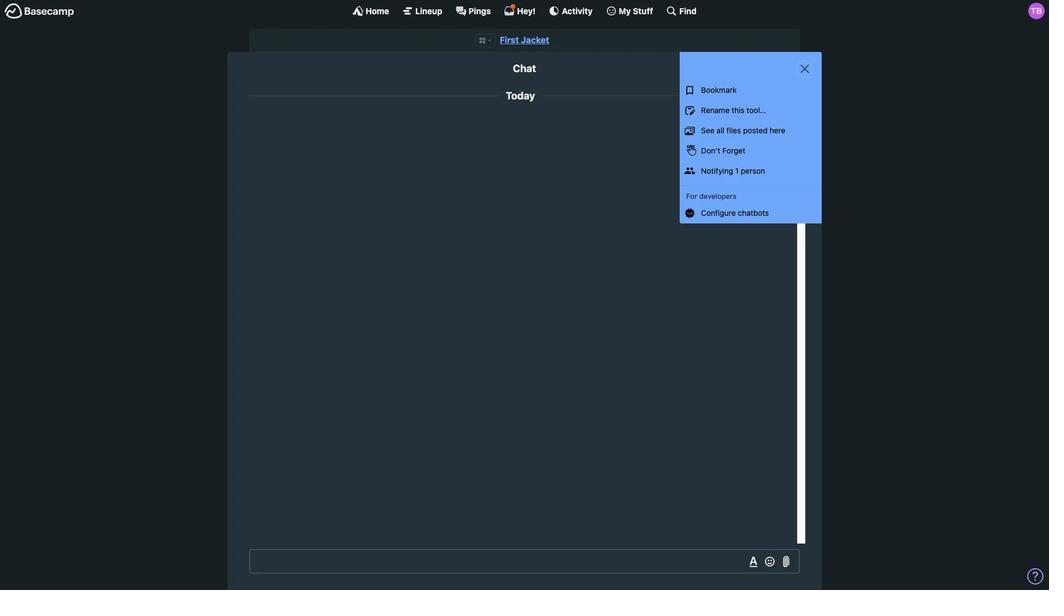 Task type: vqa. For each thing, say whether or not it's contained in the screenshot.
the top TOOLS
no



Task type: describe. For each thing, give the bounding box(es) containing it.
find button
[[667, 5, 697, 16]]

configure chatbots link
[[680, 203, 822, 224]]

chat
[[513, 62, 537, 74]]

notifying       1 person link
[[680, 161, 822, 181]]

files
[[727, 126, 742, 135]]

first jacket
[[500, 35, 550, 45]]

don't forget link
[[680, 141, 822, 161]]

see
[[702, 126, 715, 135]]

my stuff
[[619, 6, 654, 16]]

see all files posted here link
[[680, 121, 822, 141]]

notifying
[[702, 166, 734, 175]]

this
[[732, 106, 745, 115]]

tool…
[[747, 106, 767, 115]]

pings
[[469, 6, 491, 16]]

10:09am link
[[727, 117, 752, 124]]

rename
[[702, 106, 730, 115]]

first jacket link
[[500, 35, 550, 45]]

my stuff button
[[606, 5, 654, 16]]

hello team!
[[723, 126, 763, 136]]

all
[[717, 126, 725, 135]]

configure
[[702, 208, 736, 218]]

10:09am element
[[727, 117, 752, 124]]

lineup link
[[403, 5, 443, 16]]

activity
[[562, 6, 593, 16]]

posted
[[744, 126, 768, 135]]

pings button
[[456, 5, 491, 16]]

person
[[741, 166, 766, 175]]

configure chatbots
[[702, 208, 770, 218]]

hey! button
[[504, 4, 536, 16]]



Task type: locate. For each thing, give the bounding box(es) containing it.
rename this tool… link
[[680, 101, 822, 121]]

bookmark link
[[680, 81, 822, 101]]

tyler black image
[[1029, 3, 1046, 19], [769, 114, 792, 137]]

switch accounts image
[[4, 3, 74, 20]]

tyler black image inside main element
[[1029, 3, 1046, 19]]

0 vertical spatial tyler black image
[[1029, 3, 1046, 19]]

0 horizontal spatial tyler black image
[[769, 114, 792, 137]]

forget
[[723, 146, 746, 155]]

chatbots
[[738, 208, 770, 218]]

10:09am
[[727, 117, 752, 124]]

notifying       1 person
[[702, 166, 766, 175]]

my
[[619, 6, 631, 16]]

main element
[[0, 0, 1050, 21]]

for
[[687, 192, 698, 201]]

today
[[506, 90, 536, 102]]

for developers
[[687, 192, 737, 201]]

developers
[[700, 192, 737, 201]]

home link
[[353, 5, 389, 16]]

don't
[[702, 146, 721, 155]]

hey!
[[518, 6, 536, 16]]

bookmark
[[702, 86, 737, 95]]

1 horizontal spatial tyler black image
[[1029, 3, 1046, 19]]

team!
[[743, 126, 763, 136]]

activity link
[[549, 5, 593, 16]]

None text field
[[249, 550, 801, 574]]

stuff
[[633, 6, 654, 16]]

home
[[366, 6, 389, 16]]

don't forget
[[702, 146, 746, 155]]

first
[[500, 35, 519, 45]]

find
[[680, 6, 697, 16]]

hello
[[723, 126, 741, 136]]

1 vertical spatial tyler black image
[[769, 114, 792, 137]]

rename this tool…
[[702, 106, 767, 115]]

here
[[770, 126, 786, 135]]

jacket
[[521, 35, 550, 45]]

see all files posted here
[[702, 126, 786, 135]]

1
[[736, 166, 739, 175]]

lineup
[[416, 6, 443, 16]]



